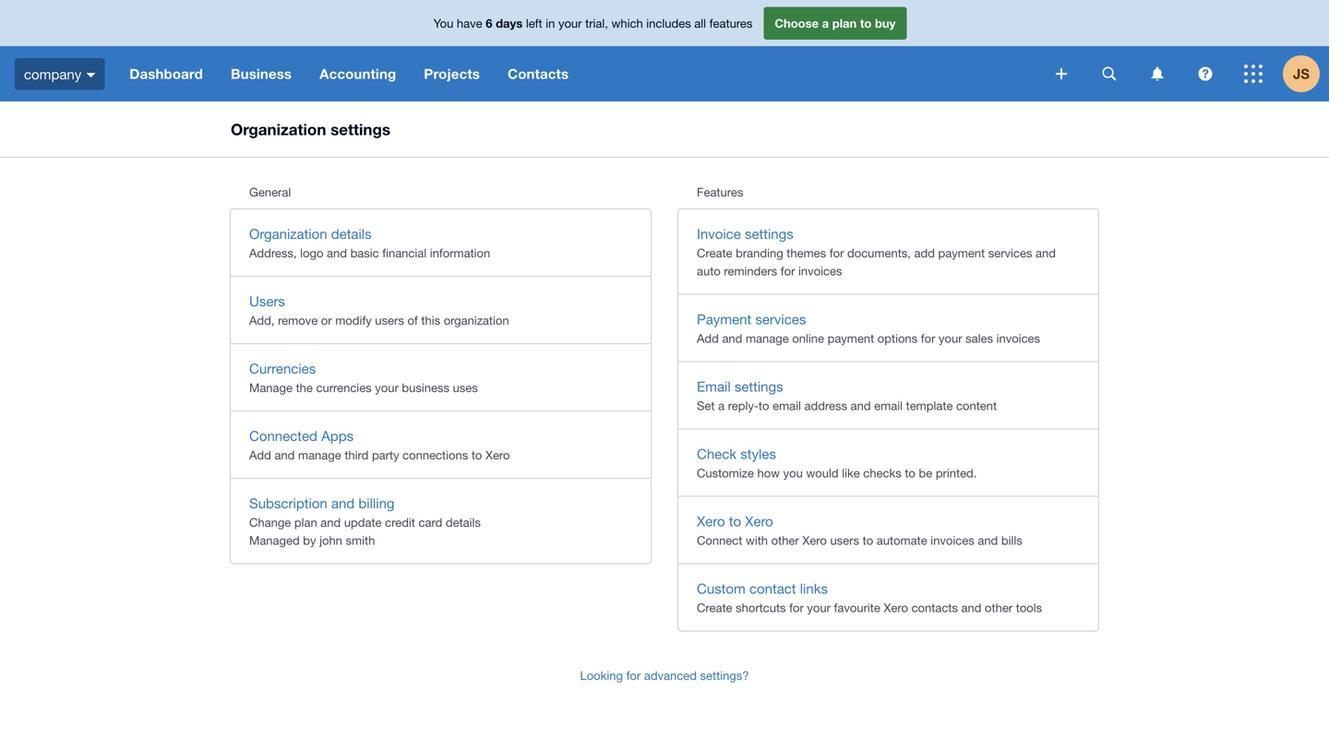 Task type: locate. For each thing, give the bounding box(es) containing it.
contact
[[749, 581, 796, 597]]

invoices down themes
[[798, 264, 842, 278]]

for right themes
[[830, 246, 844, 260]]

settings up branding
[[745, 226, 793, 242]]

1 vertical spatial invoices
[[996, 331, 1040, 346]]

the
[[296, 381, 313, 395]]

0 horizontal spatial plan
[[294, 515, 317, 530]]

1 vertical spatial a
[[718, 399, 725, 413]]

left
[[526, 16, 542, 30]]

1 horizontal spatial email
[[874, 399, 903, 413]]

1 email from the left
[[773, 399, 801, 413]]

1 vertical spatial payment
[[828, 331, 874, 346]]

add inside payment services add and manage online payment options for your sales invoices
[[697, 331, 719, 346]]

2 create from the top
[[697, 601, 732, 615]]

1 horizontal spatial services
[[988, 246, 1032, 260]]

have
[[457, 16, 482, 30]]

svg image
[[1151, 67, 1163, 81], [1198, 67, 1212, 81], [86, 73, 95, 77]]

xero right favourite
[[884, 601, 908, 615]]

settings?
[[700, 669, 749, 683]]

a right set
[[718, 399, 725, 413]]

would
[[806, 466, 839, 480]]

settings inside the email settings set a reply-to email address and email template content
[[735, 378, 783, 395]]

for inside custom contact links create shortcuts for your favourite xero contacts and other tools
[[789, 601, 804, 615]]

your inside payment services add and manage online payment options for your sales invoices
[[939, 331, 962, 346]]

details up basic
[[331, 226, 372, 242]]

address
[[804, 399, 847, 413]]

for down links
[[789, 601, 804, 615]]

1 vertical spatial organization
[[249, 226, 327, 242]]

xero inside the connected apps add and manage third party connections to xero
[[485, 448, 510, 462]]

for right looking
[[626, 669, 641, 683]]

1 vertical spatial users
[[830, 533, 859, 548]]

0 horizontal spatial svg image
[[1056, 68, 1067, 79]]

billing
[[358, 495, 395, 511]]

projects button
[[410, 46, 494, 102]]

apps
[[321, 428, 354, 444]]

payment right the "add"
[[938, 246, 985, 260]]

customize
[[697, 466, 754, 480]]

manage
[[746, 331, 789, 346], [298, 448, 341, 462]]

for down themes
[[781, 264, 795, 278]]

0 vertical spatial other
[[771, 533, 799, 548]]

add down payment
[[697, 331, 719, 346]]

svg image
[[1244, 65, 1263, 83], [1102, 67, 1116, 81], [1056, 68, 1067, 79]]

to inside banner
[[860, 16, 872, 30]]

2 vertical spatial invoices
[[931, 533, 974, 548]]

0 vertical spatial payment
[[938, 246, 985, 260]]

email
[[773, 399, 801, 413], [874, 399, 903, 413]]

business
[[402, 381, 449, 395]]

services right the "add"
[[988, 246, 1032, 260]]

0 horizontal spatial other
[[771, 533, 799, 548]]

1 horizontal spatial plan
[[832, 16, 857, 30]]

1 vertical spatial details
[[446, 515, 481, 530]]

your right "in"
[[558, 16, 582, 30]]

organization details address, logo and basic financial information
[[249, 226, 490, 260]]

1 vertical spatial plan
[[294, 515, 317, 530]]

settings down accounting popup button
[[331, 120, 390, 138]]

details
[[331, 226, 372, 242], [446, 515, 481, 530]]

a right choose
[[822, 16, 829, 30]]

plan inside banner
[[832, 16, 857, 30]]

template
[[906, 399, 953, 413]]

2 horizontal spatial svg image
[[1198, 67, 1212, 81]]

to right the connections
[[471, 448, 482, 462]]

manage down apps on the left of the page
[[298, 448, 341, 462]]

1 horizontal spatial svg image
[[1151, 67, 1163, 81]]

1 create from the top
[[697, 246, 732, 260]]

settings
[[331, 120, 390, 138], [745, 226, 793, 242], [735, 378, 783, 395]]

company
[[24, 66, 81, 82]]

email settings set a reply-to email address and email template content
[[697, 378, 997, 413]]

0 horizontal spatial svg image
[[86, 73, 95, 77]]

0 horizontal spatial manage
[[298, 448, 341, 462]]

or
[[321, 313, 332, 328]]

users add, remove or modify users of this organization
[[249, 293, 509, 328]]

general
[[249, 185, 291, 199]]

business button
[[217, 46, 306, 102]]

0 vertical spatial details
[[331, 226, 372, 242]]

online
[[792, 331, 824, 346]]

1 horizontal spatial details
[[446, 515, 481, 530]]

for inside payment services add and manage online payment options for your sales invoices
[[921, 331, 935, 346]]

1 horizontal spatial svg image
[[1102, 67, 1116, 81]]

users left automate
[[830, 533, 859, 548]]

credit
[[385, 515, 415, 530]]

svg image inside company popup button
[[86, 73, 95, 77]]

and inside payment services add and manage online payment options for your sales invoices
[[722, 331, 742, 346]]

1 vertical spatial create
[[697, 601, 732, 615]]

plan inside subscription and billing change plan and update credit card details managed by john smith
[[294, 515, 317, 530]]

xero right the connections
[[485, 448, 510, 462]]

0 horizontal spatial details
[[331, 226, 372, 242]]

organization down business popup button at left
[[231, 120, 326, 138]]

add down connected
[[249, 448, 271, 462]]

add inside the connected apps add and manage third party connections to xero
[[249, 448, 271, 462]]

0 horizontal spatial users
[[375, 313, 404, 328]]

1 horizontal spatial users
[[830, 533, 859, 548]]

choose a plan to buy
[[775, 16, 896, 30]]

0 horizontal spatial payment
[[828, 331, 874, 346]]

xero up connect
[[697, 513, 725, 529]]

1 horizontal spatial manage
[[746, 331, 789, 346]]

services up online
[[755, 311, 806, 327]]

0 vertical spatial services
[[988, 246, 1032, 260]]

create up auto
[[697, 246, 732, 260]]

organization settings
[[231, 120, 390, 138]]

add
[[697, 331, 719, 346], [249, 448, 271, 462]]

0 horizontal spatial add
[[249, 448, 271, 462]]

manage inside the connected apps add and manage third party connections to xero
[[298, 448, 341, 462]]

currencies
[[316, 381, 372, 395]]

payment inside invoice settings create branding themes for documents, add payment services and auto reminders for invoices
[[938, 246, 985, 260]]

card
[[419, 515, 442, 530]]

2 vertical spatial settings
[[735, 378, 783, 395]]

payment right online
[[828, 331, 874, 346]]

your
[[558, 16, 582, 30], [939, 331, 962, 346], [375, 381, 399, 395], [807, 601, 831, 615]]

organization
[[231, 120, 326, 138], [249, 226, 327, 242]]

invoices right 'sales'
[[996, 331, 1040, 346]]

payment services add and manage online payment options for your sales invoices
[[697, 311, 1040, 346]]

1 vertical spatial services
[[755, 311, 806, 327]]

create
[[697, 246, 732, 260], [697, 601, 732, 615]]

services
[[988, 246, 1032, 260], [755, 311, 806, 327]]

smith
[[346, 533, 375, 548]]

create down custom
[[697, 601, 732, 615]]

users inside xero to xero connect with other xero users to automate invoices and bills
[[830, 533, 859, 548]]

and inside invoice settings create branding themes for documents, add payment services and auto reminders for invoices
[[1036, 246, 1056, 260]]

0 vertical spatial settings
[[331, 120, 390, 138]]

for inside "looking for advanced settings?" link
[[626, 669, 641, 683]]

to up styles
[[759, 399, 769, 413]]

to left be
[[905, 466, 915, 480]]

1 vertical spatial other
[[985, 601, 1013, 615]]

invoices right automate
[[931, 533, 974, 548]]

automate
[[877, 533, 927, 548]]

users left of
[[375, 313, 404, 328]]

add for payment services
[[697, 331, 719, 346]]

2 horizontal spatial invoices
[[996, 331, 1040, 346]]

other
[[771, 533, 799, 548], [985, 601, 1013, 615]]

john
[[319, 533, 342, 548]]

services inside payment services add and manage online payment options for your sales invoices
[[755, 311, 806, 327]]

by
[[303, 533, 316, 548]]

to
[[860, 16, 872, 30], [759, 399, 769, 413], [471, 448, 482, 462], [905, 466, 915, 480], [729, 513, 741, 529], [863, 533, 873, 548]]

manage inside payment services add and manage online payment options for your sales invoices
[[746, 331, 789, 346]]

your inside custom contact links create shortcuts for your favourite xero contacts and other tools
[[807, 601, 831, 615]]

accounting
[[319, 66, 396, 82]]

details inside subscription and billing change plan and update credit card details managed by john smith
[[446, 515, 481, 530]]

your down links
[[807, 601, 831, 615]]

to left automate
[[863, 533, 873, 548]]

your left business
[[375, 381, 399, 395]]

other right with
[[771, 533, 799, 548]]

invoices inside invoice settings create branding themes for documents, add payment services and auto reminders for invoices
[[798, 264, 842, 278]]

0 horizontal spatial a
[[718, 399, 725, 413]]

plan left buy
[[832, 16, 857, 30]]

0 horizontal spatial email
[[773, 399, 801, 413]]

and inside custom contact links create shortcuts for your favourite xero contacts and other tools
[[961, 601, 981, 615]]

to inside the email settings set a reply-to email address and email template content
[[759, 399, 769, 413]]

details inside organization details address, logo and basic financial information
[[331, 226, 372, 242]]

styles
[[740, 446, 776, 462]]

add for connected apps
[[249, 448, 271, 462]]

other left tools
[[985, 601, 1013, 615]]

features
[[709, 16, 753, 30]]

users
[[375, 313, 404, 328], [830, 533, 859, 548]]

0 vertical spatial add
[[697, 331, 719, 346]]

for right options
[[921, 331, 935, 346]]

organization up address,
[[249, 226, 327, 242]]

financial
[[382, 246, 427, 260]]

organization inside organization details address, logo and basic financial information
[[249, 226, 327, 242]]

connected apps add and manage third party connections to xero
[[249, 428, 510, 462]]

contacts
[[911, 601, 958, 615]]

options
[[878, 331, 918, 346]]

other inside custom contact links create shortcuts for your favourite xero contacts and other tools
[[985, 601, 1013, 615]]

1 horizontal spatial other
[[985, 601, 1013, 615]]

0 vertical spatial users
[[375, 313, 404, 328]]

1 horizontal spatial a
[[822, 16, 829, 30]]

email
[[697, 378, 731, 395]]

information
[[430, 246, 490, 260]]

remove
[[278, 313, 318, 328]]

how
[[757, 466, 780, 480]]

email left the template
[[874, 399, 903, 413]]

manage left online
[[746, 331, 789, 346]]

settings inside invoice settings create branding themes for documents, add payment services and auto reminders for invoices
[[745, 226, 793, 242]]

1 horizontal spatial payment
[[938, 246, 985, 260]]

details right card
[[446, 515, 481, 530]]

your inside currencies manage the currencies your business uses
[[375, 381, 399, 395]]

to left buy
[[860, 16, 872, 30]]

organization for organization settings
[[231, 120, 326, 138]]

settings up reply- on the right bottom of the page
[[735, 378, 783, 395]]

0 vertical spatial create
[[697, 246, 732, 260]]

1 vertical spatial add
[[249, 448, 271, 462]]

banner
[[0, 0, 1329, 102]]

xero up links
[[802, 533, 827, 548]]

1 vertical spatial settings
[[745, 226, 793, 242]]

1 horizontal spatial invoices
[[931, 533, 974, 548]]

0 horizontal spatial services
[[755, 311, 806, 327]]

1 vertical spatial manage
[[298, 448, 341, 462]]

a
[[822, 16, 829, 30], [718, 399, 725, 413]]

your inside banner
[[558, 16, 582, 30]]

0 vertical spatial manage
[[746, 331, 789, 346]]

0 vertical spatial a
[[822, 16, 829, 30]]

update
[[344, 515, 382, 530]]

a inside banner
[[822, 16, 829, 30]]

business
[[231, 66, 292, 82]]

email left address
[[773, 399, 801, 413]]

1 horizontal spatial add
[[697, 331, 719, 346]]

0 horizontal spatial invoices
[[798, 264, 842, 278]]

0 vertical spatial plan
[[832, 16, 857, 30]]

0 vertical spatial organization
[[231, 120, 326, 138]]

your left 'sales'
[[939, 331, 962, 346]]

0 vertical spatial invoices
[[798, 264, 842, 278]]

users
[[249, 293, 285, 309]]

plan up by
[[294, 515, 317, 530]]

2 horizontal spatial svg image
[[1244, 65, 1263, 83]]

set
[[697, 399, 715, 413]]

a inside the email settings set a reply-to email address and email template content
[[718, 399, 725, 413]]

xero
[[485, 448, 510, 462], [697, 513, 725, 529], [745, 513, 773, 529], [802, 533, 827, 548], [884, 601, 908, 615]]



Task type: describe. For each thing, give the bounding box(es) containing it.
invoices inside xero to xero connect with other xero users to automate invoices and bills
[[931, 533, 974, 548]]

buy
[[875, 16, 896, 30]]

checks
[[863, 466, 901, 480]]

manage for services
[[746, 331, 789, 346]]

contacts button
[[494, 46, 583, 102]]

connect
[[697, 533, 742, 548]]

includes
[[646, 16, 691, 30]]

invoice settings create branding themes for documents, add payment services and auto reminders for invoices
[[697, 226, 1056, 278]]

you
[[783, 466, 803, 480]]

tools
[[1016, 601, 1042, 615]]

2 email from the left
[[874, 399, 903, 413]]

in
[[546, 16, 555, 30]]

all
[[694, 16, 706, 30]]

links
[[800, 581, 828, 597]]

other inside xero to xero connect with other xero users to automate invoices and bills
[[771, 533, 799, 548]]

organization for organization details address, logo and basic financial information
[[249, 226, 327, 242]]

xero inside custom contact links create shortcuts for your favourite xero contacts and other tools
[[884, 601, 908, 615]]

xero up with
[[745, 513, 773, 529]]

choose
[[775, 16, 819, 30]]

branding
[[736, 246, 783, 260]]

bills
[[1001, 533, 1022, 548]]

xero to xero connect with other xero users to automate invoices and bills
[[697, 513, 1022, 548]]

change
[[249, 515, 291, 530]]

js button
[[1283, 46, 1329, 102]]

third
[[345, 448, 369, 462]]

you
[[433, 16, 453, 30]]

to up connect
[[729, 513, 741, 529]]

settings for email
[[735, 378, 783, 395]]

invoice
[[697, 226, 741, 242]]

themes
[[787, 246, 826, 260]]

be
[[919, 466, 932, 480]]

advanced
[[644, 669, 697, 683]]

settings for invoice
[[745, 226, 793, 242]]

trial,
[[585, 16, 608, 30]]

organization
[[444, 313, 509, 328]]

and inside the email settings set a reply-to email address and email template content
[[851, 399, 871, 413]]

content
[[956, 399, 997, 413]]

company button
[[0, 46, 116, 102]]

you have 6 days left in your trial, which includes all features
[[433, 16, 753, 30]]

days
[[496, 16, 523, 30]]

payment inside payment services add and manage online payment options for your sales invoices
[[828, 331, 874, 346]]

check styles customize how you would like checks to be printed.
[[697, 446, 977, 480]]

custom contact links create shortcuts for your favourite xero contacts and other tools
[[697, 581, 1042, 615]]

6
[[486, 16, 492, 30]]

logo
[[300, 246, 323, 260]]

add
[[914, 246, 935, 260]]

shortcuts
[[736, 601, 786, 615]]

custom
[[697, 581, 746, 597]]

and inside organization details address, logo and basic financial information
[[327, 246, 347, 260]]

like
[[842, 466, 860, 480]]

looking for advanced settings? link
[[566, 659, 763, 695]]

accounting button
[[306, 46, 410, 102]]

of
[[407, 313, 418, 328]]

documents,
[[847, 246, 911, 260]]

js
[[1293, 66, 1310, 82]]

manage for apps
[[298, 448, 341, 462]]

invoices inside payment services add and manage online payment options for your sales invoices
[[996, 331, 1040, 346]]

which
[[611, 16, 643, 30]]

reply-
[[728, 399, 759, 413]]

features
[[697, 185, 743, 199]]

dashboard link
[[116, 46, 217, 102]]

check
[[697, 446, 737, 462]]

services inside invoice settings create branding themes for documents, add payment services and auto reminders for invoices
[[988, 246, 1032, 260]]

and inside the connected apps add and manage third party connections to xero
[[275, 448, 295, 462]]

party
[[372, 448, 399, 462]]

currencies manage the currencies your business uses
[[249, 360, 478, 395]]

uses
[[453, 381, 478, 395]]

with
[[746, 533, 768, 548]]

banner containing dashboard
[[0, 0, 1329, 102]]

users inside users add, remove or modify users of this organization
[[375, 313, 404, 328]]

address,
[[249, 246, 297, 260]]

contacts
[[508, 66, 569, 82]]

create inside invoice settings create branding themes for documents, add payment services and auto reminders for invoices
[[697, 246, 732, 260]]

modify
[[335, 313, 372, 328]]

projects
[[424, 66, 480, 82]]

this
[[421, 313, 440, 328]]

looking for advanced settings?
[[580, 669, 749, 683]]

looking
[[580, 669, 623, 683]]

payment
[[697, 311, 751, 327]]

auto
[[697, 264, 721, 278]]

add,
[[249, 313, 275, 328]]

manage
[[249, 381, 293, 395]]

basic
[[350, 246, 379, 260]]

and inside xero to xero connect with other xero users to automate invoices and bills
[[978, 533, 998, 548]]

connections
[[403, 448, 468, 462]]

to inside "check styles customize how you would like checks to be printed."
[[905, 466, 915, 480]]

reminders
[[724, 264, 777, 278]]

currencies
[[249, 360, 316, 377]]

to inside the connected apps add and manage third party connections to xero
[[471, 448, 482, 462]]

create inside custom contact links create shortcuts for your favourite xero contacts and other tools
[[697, 601, 732, 615]]

settings for organization
[[331, 120, 390, 138]]

connected
[[249, 428, 317, 444]]

printed.
[[936, 466, 977, 480]]

subscription
[[249, 495, 327, 511]]



Task type: vqa. For each thing, say whether or not it's contained in the screenshot.


